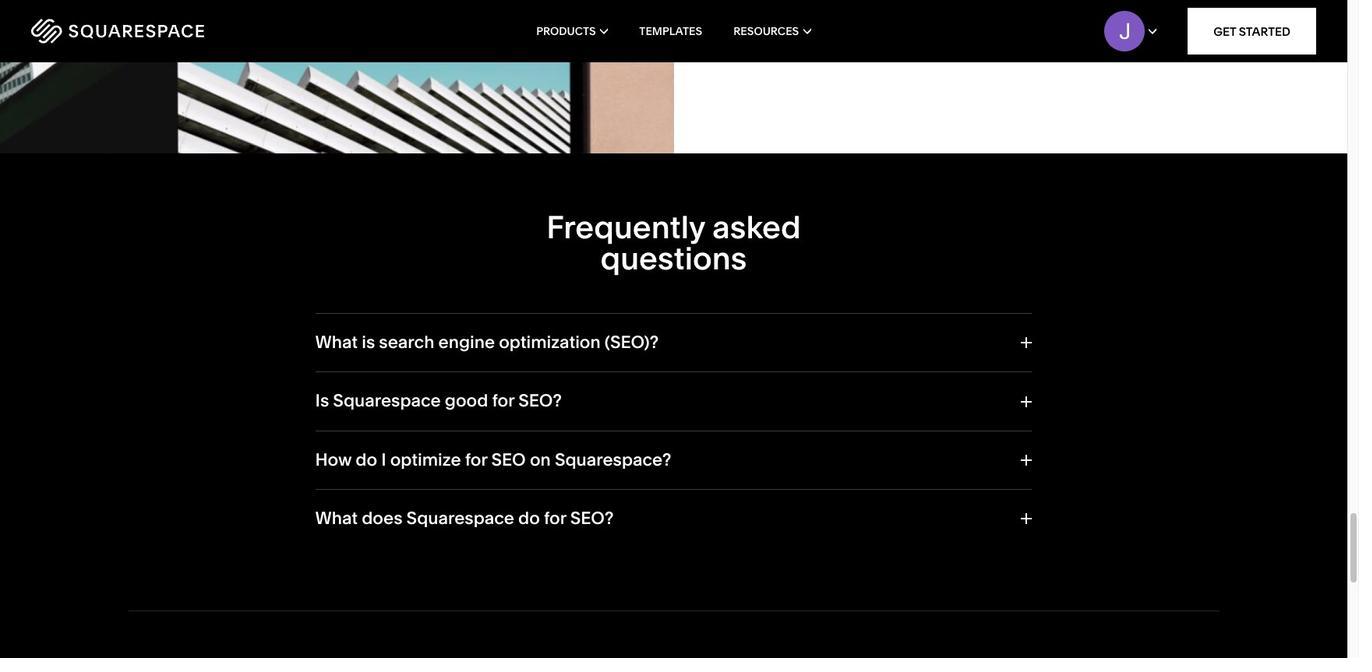 Task type: vqa. For each thing, say whether or not it's contained in the screenshot.
"for"
yes



Task type: locate. For each thing, give the bounding box(es) containing it.
optimize
[[390, 450, 461, 471]]

do
[[356, 450, 377, 471], [518, 508, 540, 529]]

what is search engine optimization (seo)?
[[315, 332, 659, 353]]

does
[[362, 508, 403, 529]]

for for do
[[544, 508, 566, 529]]

for right 'good'
[[492, 391, 515, 412]]

templates link
[[639, 0, 702, 62]]

products
[[536, 24, 596, 38]]

for left seo
[[465, 450, 488, 471]]

what left 'does'
[[315, 508, 358, 529]]

for
[[492, 391, 515, 412], [465, 450, 488, 471], [544, 508, 566, 529]]

squarespace up i
[[333, 391, 441, 412]]

2 vertical spatial for
[[544, 508, 566, 529]]

0 vertical spatial what
[[315, 332, 358, 353]]

1 horizontal spatial seo?
[[570, 508, 614, 529]]

squarespace down how do i optimize for seo on squarespace?
[[407, 508, 514, 529]]

what
[[315, 332, 358, 353], [315, 508, 358, 529]]

0 vertical spatial for
[[492, 391, 515, 412]]

resources button
[[734, 0, 811, 62]]

squarespace
[[333, 391, 441, 412], [407, 508, 514, 529]]

seo?
[[519, 391, 562, 412], [570, 508, 614, 529]]

how
[[315, 450, 352, 471]]

1 what from the top
[[315, 332, 358, 353]]

1 vertical spatial for
[[465, 450, 488, 471]]

do down 'on'
[[518, 508, 540, 529]]

2 horizontal spatial for
[[544, 508, 566, 529]]

2 what from the top
[[315, 508, 358, 529]]

seo? down "squarespace?"
[[570, 508, 614, 529]]

get started
[[1214, 24, 1291, 39]]

what left the is
[[315, 332, 358, 353]]

frequently asked questions
[[547, 208, 801, 278]]

0 horizontal spatial do
[[356, 450, 377, 471]]

squarespace logo image
[[31, 19, 204, 44]]

seo? up 'on'
[[519, 391, 562, 412]]

1 vertical spatial what
[[315, 508, 358, 529]]

do left i
[[356, 450, 377, 471]]

0 horizontal spatial for
[[465, 450, 488, 471]]

search
[[379, 332, 434, 353]]

1 vertical spatial do
[[518, 508, 540, 529]]

0 vertical spatial seo?
[[519, 391, 562, 412]]

for down 'on'
[[544, 508, 566, 529]]

what for what does squarespace do for seo?
[[315, 508, 358, 529]]

get
[[1214, 24, 1237, 39]]

1 vertical spatial seo?
[[570, 508, 614, 529]]

0 horizontal spatial seo?
[[519, 391, 562, 412]]

i
[[381, 450, 386, 471]]

what for what is search engine optimization (seo)?
[[315, 332, 358, 353]]

started
[[1239, 24, 1291, 39]]



Task type: describe. For each thing, give the bounding box(es) containing it.
1 horizontal spatial do
[[518, 508, 540, 529]]

optimization
[[499, 332, 601, 353]]

1 horizontal spatial for
[[492, 391, 515, 412]]

0 vertical spatial do
[[356, 450, 377, 471]]

good
[[445, 391, 488, 412]]

seo
[[492, 450, 526, 471]]

products button
[[536, 0, 608, 62]]

how do i optimize for seo on squarespace?
[[315, 450, 672, 471]]

frequently
[[547, 208, 705, 246]]

1 vertical spatial squarespace
[[407, 508, 514, 529]]

what does squarespace do for seo?
[[315, 508, 614, 529]]

site translation extension ui image
[[0, 0, 674, 154]]

templates
[[639, 24, 702, 38]]

0 vertical spatial squarespace
[[333, 391, 441, 412]]

is squarespace good for seo?
[[315, 391, 562, 412]]

squarespace?
[[555, 450, 672, 471]]

on
[[530, 450, 551, 471]]

engine
[[438, 332, 495, 353]]

for for optimize
[[465, 450, 488, 471]]

squarespace logo link
[[31, 19, 288, 44]]

is
[[362, 332, 375, 353]]

(seo)?
[[605, 332, 659, 353]]

questions
[[601, 239, 747, 278]]

get started link
[[1188, 8, 1317, 55]]

asked
[[713, 208, 801, 246]]

resources
[[734, 24, 799, 38]]

is
[[315, 391, 329, 412]]



